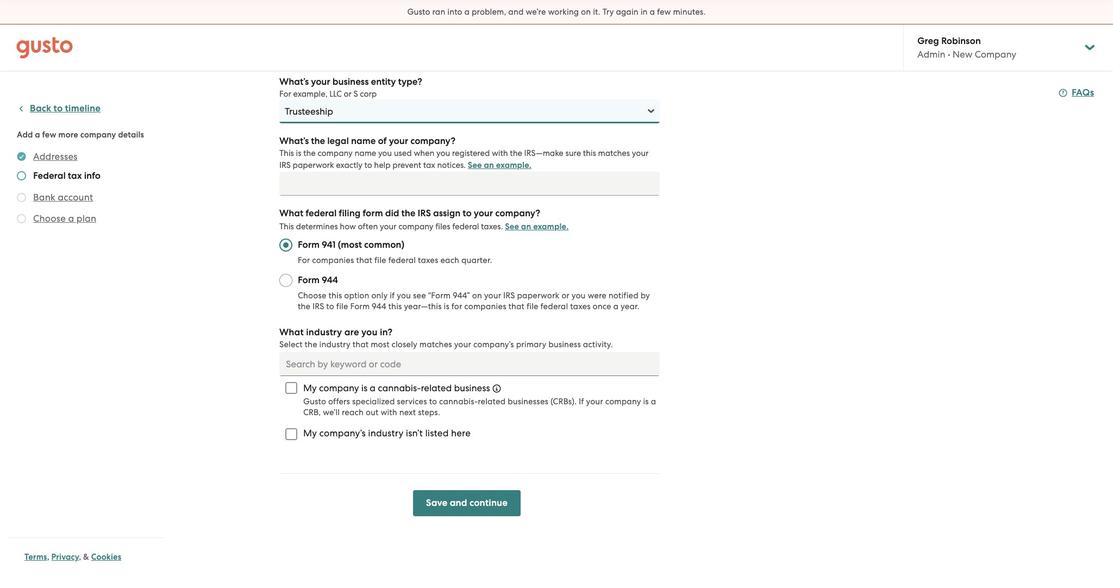Task type: locate. For each thing, give the bounding box(es) containing it.
0 vertical spatial companies
[[312, 255, 354, 265]]

1 vertical spatial industry
[[319, 340, 351, 350]]

0 vertical spatial for
[[279, 89, 291, 99]]

companies inside form 941 (most common) for companies that file federal taxes each quarter.
[[312, 255, 354, 265]]

0 horizontal spatial business
[[333, 76, 369, 88]]

robinson
[[941, 35, 981, 47]]

0 horizontal spatial example.
[[496, 160, 532, 170]]

what up determines
[[279, 208, 303, 219]]

try
[[603, 7, 614, 17]]

the inside what industry are you in? select the industry that most closely matches your company's primary business activity.
[[305, 340, 317, 350]]

federal tax info
[[33, 170, 101, 182]]

prevent
[[393, 160, 421, 170]]

1 vertical spatial matches
[[420, 340, 452, 350]]

federal up primary
[[541, 302, 568, 311]]

this
[[583, 148, 596, 158], [329, 291, 342, 301], [388, 302, 402, 311]]

companies inside form 944 choose this option only if you see "form 944" on your irs paperwork or you were notified by the irs to file form 944 this year—this is for companies that file federal taxes once a year.
[[464, 302, 506, 311]]

0 horizontal spatial companies
[[312, 255, 354, 265]]

0 vertical spatial that
[[356, 255, 372, 265]]

0 vertical spatial taxes
[[418, 255, 438, 265]]

it.
[[593, 7, 601, 17]]

this inside this is the company name you used when you registered with the irs—make sure this matches your irs paperwork exactly to help prevent tax notices.
[[279, 148, 294, 158]]

2 my from the top
[[303, 428, 317, 439]]

None checkbox
[[279, 376, 303, 400]]

tax inside list
[[68, 170, 82, 182]]

or left s
[[344, 89, 352, 99]]

if
[[390, 291, 395, 301]]

a
[[465, 7, 470, 17], [650, 7, 655, 17], [35, 130, 40, 140], [68, 213, 74, 224], [613, 302, 619, 311], [370, 383, 376, 394], [651, 397, 656, 407]]

0 vertical spatial see
[[468, 160, 482, 170]]

details
[[118, 130, 144, 140]]

1 vertical spatial see an example. button
[[505, 220, 569, 233]]

cookies button
[[91, 551, 121, 564]]

few
[[657, 7, 671, 17], [42, 130, 56, 140]]

this down "if" at the bottom of the page
[[388, 302, 402, 311]]

industry down "are" at the left
[[319, 340, 351, 350]]

we're
[[526, 7, 546, 17]]

choose
[[33, 213, 66, 224], [298, 291, 327, 301]]

cannabis- up the services
[[378, 383, 421, 394]]

1 vertical spatial this
[[279, 222, 294, 232]]

944 down 941
[[322, 274, 338, 286]]

company left files
[[398, 222, 433, 232]]

0 horizontal spatial tax
[[68, 170, 82, 182]]

0 vertical spatial gusto
[[407, 7, 430, 17]]

(most
[[338, 239, 362, 251]]

business inside what's your business entity type? for example, llc or s corp
[[333, 76, 369, 88]]

1 horizontal spatial example.
[[533, 222, 569, 232]]

0 horizontal spatial and
[[450, 497, 467, 509]]

new
[[953, 49, 973, 60]]

1 horizontal spatial company's
[[473, 340, 514, 350]]

choose down bank
[[33, 213, 66, 224]]

see an example. button for what's the legal name of your company?
[[468, 159, 532, 172]]

0 vertical spatial or
[[344, 89, 352, 99]]

None radio
[[279, 274, 292, 287]]

1 vertical spatial related
[[478, 397, 506, 407]]

on left the it.
[[581, 7, 591, 17]]

gusto for gusto offers specialized services to cannabis-related businesses (crbs). if your company is a crb, we'll reach out with next steps.
[[303, 397, 326, 407]]

1 vertical spatial choose
[[298, 291, 327, 301]]

0 vertical spatial example.
[[496, 160, 532, 170]]

1 vertical spatial on
[[472, 291, 482, 301]]

2 horizontal spatial this
[[583, 148, 596, 158]]

federal inside form 944 choose this option only if you see "form 944" on your irs paperwork or you were notified by the irs to file form 944 this year—this is for companies that file federal taxes once a year.
[[541, 302, 568, 311]]

1 horizontal spatial and
[[508, 7, 524, 17]]

see down registered
[[468, 160, 482, 170]]

0 vertical spatial with
[[492, 148, 508, 158]]

business up gusto offers specialized services to cannabis-related businesses (crbs). if your company is a crb, we'll reach out with next steps.
[[454, 383, 490, 394]]

irs
[[279, 160, 291, 170], [418, 208, 431, 219], [503, 291, 515, 301], [313, 302, 324, 311]]

the inside what federal filing form did the irs assign to your company? this determines how often your company files federal taxes. see an example.
[[401, 208, 416, 219]]

1 vertical spatial cannabis-
[[439, 397, 478, 407]]

this inside this is the company name you used when you registered with the irs—make sure this matches your irs paperwork exactly to help prevent tax notices.
[[583, 148, 596, 158]]

few left more
[[42, 130, 56, 140]]

0 vertical spatial few
[[657, 7, 671, 17]]

were
[[588, 291, 607, 301]]

form
[[298, 239, 320, 251], [298, 274, 320, 286], [350, 302, 370, 311]]

this is the company name you used when you registered with the irs—make sure this matches your irs paperwork exactly to help prevent tax notices.
[[279, 148, 649, 170]]

tax left "info"
[[68, 170, 82, 182]]

taxes left each
[[418, 255, 438, 265]]

you up help
[[378, 148, 392, 158]]

1 vertical spatial an
[[521, 222, 531, 232]]

2 , from the left
[[79, 552, 81, 562]]

gusto left ran
[[407, 7, 430, 17]]

companies down 944"
[[464, 302, 506, 311]]

what up select
[[279, 327, 304, 338]]

2 check image from the top
[[17, 214, 26, 223]]

you inside what industry are you in? select the industry that most closely matches your company's primary business activity.
[[361, 327, 378, 338]]

my for my company's industry isn't listed here
[[303, 428, 317, 439]]

with right out at the bottom left
[[381, 408, 397, 417]]

related up steps.
[[421, 383, 452, 394]]

business left the activity.
[[549, 340, 581, 350]]

0 vertical spatial choose
[[33, 213, 66, 224]]

0 vertical spatial 944
[[322, 274, 338, 286]]

1 vertical spatial name
[[355, 148, 376, 158]]

federal tax info list
[[17, 150, 159, 227]]

you up most
[[361, 327, 378, 338]]

1 vertical spatial gusto
[[303, 397, 326, 407]]

My company's industry isn't listed here checkbox
[[279, 422, 303, 446]]

that down (most on the top left of the page
[[356, 255, 372, 265]]

1 horizontal spatial see
[[505, 222, 519, 232]]

this left option at the left of the page
[[329, 291, 342, 301]]

1 my from the top
[[303, 383, 317, 394]]

0 horizontal spatial cannabis-
[[378, 383, 421, 394]]

example.
[[496, 160, 532, 170], [533, 222, 569, 232]]

0 vertical spatial matches
[[598, 148, 630, 158]]

example. inside popup button
[[496, 160, 532, 170]]

0 horizontal spatial matches
[[420, 340, 452, 350]]

matches inside what industry are you in? select the industry that most closely matches your company's primary business activity.
[[420, 340, 452, 350]]

see an example.
[[468, 160, 532, 170]]

1 vertical spatial and
[[450, 497, 467, 509]]

gusto up crb,
[[303, 397, 326, 407]]

paperwork up primary
[[517, 291, 559, 301]]

for inside what's your business entity type? for example, llc or s corp
[[279, 89, 291, 99]]

1 vertical spatial taxes
[[570, 302, 591, 311]]

company down legal
[[318, 148, 353, 158]]

and inside save and continue button
[[450, 497, 467, 509]]

company's down reach
[[319, 428, 366, 439]]

you left were
[[572, 291, 586, 301]]

add a few more company details
[[17, 130, 144, 140]]

taxes
[[418, 255, 438, 265], [570, 302, 591, 311]]

often
[[358, 222, 378, 232]]

save and continue
[[426, 497, 508, 509]]

irs—make
[[524, 148, 564, 158]]

0 vertical spatial company's
[[473, 340, 514, 350]]

1 vertical spatial check image
[[17, 214, 26, 223]]

944 down only
[[372, 302, 386, 311]]

0 horizontal spatial gusto
[[303, 397, 326, 407]]

timeline
[[65, 103, 101, 114]]

gusto inside gusto offers specialized services to cannabis-related businesses (crbs). if your company is a crb, we'll reach out with next steps.
[[303, 397, 326, 407]]

0 vertical spatial my
[[303, 383, 317, 394]]

1 vertical spatial few
[[42, 130, 56, 140]]

check image
[[17, 171, 26, 180]]

1 horizontal spatial file
[[374, 255, 386, 265]]

an inside what federal filing form did the irs assign to your company? this determines how often your company files federal taxes. see an example.
[[521, 222, 531, 232]]

1 vertical spatial for
[[298, 255, 310, 265]]

choose inside form 944 choose this option only if you see "form 944" on your irs paperwork or you were notified by the irs to file form 944 this year—this is for companies that file federal taxes once a year.
[[298, 291, 327, 301]]

company?
[[410, 135, 455, 147], [495, 208, 540, 219]]

matches right closely
[[420, 340, 452, 350]]

industry left "are" at the left
[[306, 327, 342, 338]]

that up primary
[[508, 302, 525, 311]]

1 vertical spatial company?
[[495, 208, 540, 219]]

file up primary
[[527, 302, 539, 311]]

taxes inside form 944 choose this option only if you see "form 944" on your irs paperwork or you were notified by the irs to file form 944 this year—this is for companies that file federal taxes once a year.
[[570, 302, 591, 311]]

option
[[344, 291, 369, 301]]

business up s
[[333, 76, 369, 88]]

944
[[322, 274, 338, 286], [372, 302, 386, 311]]

0 horizontal spatial or
[[344, 89, 352, 99]]

1 horizontal spatial 944
[[372, 302, 386, 311]]

on right 944"
[[472, 291, 482, 301]]

that
[[356, 255, 372, 265], [508, 302, 525, 311], [353, 340, 369, 350]]

0 vertical spatial what's
[[279, 76, 309, 88]]

form for form 944
[[298, 274, 320, 286]]

see an example. button right 'taxes.'
[[505, 220, 569, 233]]

0 vertical spatial related
[[421, 383, 452, 394]]

1 vertical spatial form
[[298, 274, 320, 286]]

1 check image from the top
[[17, 193, 26, 202]]

paperwork
[[293, 160, 334, 170], [517, 291, 559, 301]]

0 vertical spatial name
[[351, 135, 376, 147]]

federal
[[306, 208, 337, 219], [452, 222, 479, 232], [388, 255, 416, 265], [541, 302, 568, 311]]

steps.
[[418, 408, 440, 417]]

of
[[378, 135, 387, 147]]

to inside this is the company name you used when you registered with the irs—make sure this matches your irs paperwork exactly to help prevent tax notices.
[[364, 160, 372, 170]]

with inside this is the company name you used when you registered with the irs—make sure this matches your irs paperwork exactly to help prevent tax notices.
[[492, 148, 508, 158]]

notified
[[609, 291, 639, 301]]

0 vertical spatial paperwork
[[293, 160, 334, 170]]

, left privacy
[[47, 552, 49, 562]]

1 vertical spatial companies
[[464, 302, 506, 311]]

0 vertical spatial an
[[484, 160, 494, 170]]

tax down when
[[423, 160, 435, 170]]

1 what's from the top
[[279, 76, 309, 88]]

1 horizontal spatial with
[[492, 148, 508, 158]]

offers
[[328, 397, 350, 407]]

1 horizontal spatial cannabis-
[[439, 397, 478, 407]]

company's up what industry are you in? field
[[473, 340, 514, 350]]

1 vertical spatial company's
[[319, 428, 366, 439]]

faqs
[[1072, 87, 1094, 98]]

your inside gusto offers specialized services to cannabis-related businesses (crbs). if your company is a crb, we'll reach out with next steps.
[[586, 397, 603, 407]]

a inside button
[[68, 213, 74, 224]]

your inside what's your business entity type? for example, llc or s corp
[[311, 76, 330, 88]]

file down common)
[[374, 255, 386, 265]]

2 what from the top
[[279, 327, 304, 338]]

what inside what federal filing form did the irs assign to your company? this determines how often your company files federal taxes. see an example.
[[279, 208, 303, 219]]

back
[[30, 103, 51, 114]]

this right sure
[[583, 148, 596, 158]]

1 vertical spatial see
[[505, 222, 519, 232]]

with inside gusto offers specialized services to cannabis-related businesses (crbs). if your company is a crb, we'll reach out with next steps.
[[381, 408, 397, 417]]

2 vertical spatial business
[[454, 383, 490, 394]]

reach
[[342, 408, 364, 417]]

1 horizontal spatial related
[[478, 397, 506, 407]]

year.
[[621, 302, 640, 311]]

industry
[[306, 327, 342, 338], [319, 340, 351, 350], [368, 428, 404, 439]]

1 horizontal spatial company?
[[495, 208, 540, 219]]

check image
[[17, 193, 26, 202], [17, 214, 26, 223]]

1 horizontal spatial ,
[[79, 552, 81, 562]]

0 horizontal spatial for
[[279, 89, 291, 99]]

what's inside what's your business entity type? for example, llc or s corp
[[279, 76, 309, 88]]

what
[[279, 208, 303, 219], [279, 327, 304, 338]]

1 this from the top
[[279, 148, 294, 158]]

name down what's the legal name of your company?
[[355, 148, 376, 158]]

only
[[371, 291, 388, 301]]

most
[[371, 340, 390, 350]]

that down "are" at the left
[[353, 340, 369, 350]]

matches
[[598, 148, 630, 158], [420, 340, 452, 350]]

what's up example,
[[279, 76, 309, 88]]

company right if
[[605, 397, 641, 407]]

my down crb,
[[303, 428, 317, 439]]

what inside what industry are you in? select the industry that most closely matches your company's primary business activity.
[[279, 327, 304, 338]]

0 horizontal spatial on
[[472, 291, 482, 301]]

2 vertical spatial form
[[350, 302, 370, 311]]

check image for bank
[[17, 193, 26, 202]]

listed
[[425, 428, 449, 439]]

1 what from the top
[[279, 208, 303, 219]]

, left &
[[79, 552, 81, 562]]

see inside popup button
[[468, 160, 482, 170]]

quarter.
[[461, 255, 492, 265]]

2 vertical spatial this
[[388, 302, 402, 311]]

companies down 941
[[312, 255, 354, 265]]

1 vertical spatial business
[[549, 340, 581, 350]]

1 vertical spatial paperwork
[[517, 291, 559, 301]]

what's left legal
[[279, 135, 309, 147]]

0 horizontal spatial see
[[468, 160, 482, 170]]

1 horizontal spatial an
[[521, 222, 531, 232]]

1 horizontal spatial or
[[562, 291, 570, 301]]

for down determines
[[298, 255, 310, 265]]

name left the of
[[351, 135, 376, 147]]

cannabis- up steps.
[[439, 397, 478, 407]]

and right save
[[450, 497, 467, 509]]

to inside form 944 choose this option only if you see "form 944" on your irs paperwork or you were notified by the irs to file form 944 this year—this is for companies that file federal taxes once a year.
[[326, 302, 334, 311]]

what's your business entity type? for example, llc or s corp
[[279, 76, 422, 99]]

company? inside what federal filing form did the irs assign to your company? this determines how often your company files federal taxes. see an example.
[[495, 208, 540, 219]]

2 horizontal spatial business
[[549, 340, 581, 350]]

with up see an example.
[[492, 148, 508, 158]]

by
[[641, 291, 650, 301]]

tax
[[423, 160, 435, 170], [68, 170, 82, 182]]

0 vertical spatial see an example. button
[[468, 159, 532, 172]]

0 horizontal spatial company's
[[319, 428, 366, 439]]

or left were
[[562, 291, 570, 301]]

what for what industry are you in?
[[279, 327, 304, 338]]

file down option at the left of the page
[[336, 302, 348, 311]]

0 vertical spatial this
[[583, 148, 596, 158]]

check image for choose
[[17, 214, 26, 223]]

choose a plan button
[[33, 212, 96, 225]]

federal
[[33, 170, 66, 182]]

privacy link
[[51, 552, 79, 562]]

0 horizontal spatial company?
[[410, 135, 455, 147]]

taxes down were
[[570, 302, 591, 311]]

1 horizontal spatial for
[[298, 255, 310, 265]]

1 horizontal spatial matches
[[598, 148, 630, 158]]

addresses
[[33, 151, 78, 162]]

legal
[[327, 135, 349, 147]]

files
[[435, 222, 450, 232]]

an down registered
[[484, 160, 494, 170]]

1 vertical spatial what
[[279, 327, 304, 338]]

to
[[54, 103, 63, 114], [364, 160, 372, 170], [463, 208, 472, 219], [326, 302, 334, 311], [429, 397, 437, 407]]

1 horizontal spatial gusto
[[407, 7, 430, 17]]

that inside what industry are you in? select the industry that most closely matches your company's primary business activity.
[[353, 340, 369, 350]]

see right 'taxes.'
[[505, 222, 519, 232]]

paperwork down legal
[[293, 160, 334, 170]]

and left the we're
[[508, 7, 524, 17]]

1 vertical spatial my
[[303, 428, 317, 439]]

company inside gusto offers specialized services to cannabis-related businesses (crbs). if your company is a crb, we'll reach out with next steps.
[[605, 397, 641, 407]]

company's
[[473, 340, 514, 350], [319, 428, 366, 439]]

,
[[47, 552, 49, 562], [79, 552, 81, 562]]

0 vertical spatial industry
[[306, 327, 342, 338]]

related left businesses
[[478, 397, 506, 407]]

gusto ran into a problem, and we're working on it. try again in a few minutes.
[[407, 7, 706, 17]]

for left example,
[[279, 89, 291, 99]]

related
[[421, 383, 452, 394], [478, 397, 506, 407]]

2 horizontal spatial file
[[527, 302, 539, 311]]

back to timeline
[[30, 103, 101, 114]]

1 vertical spatial 944
[[372, 302, 386, 311]]

2 what's from the top
[[279, 135, 309, 147]]

primary
[[516, 340, 546, 350]]

info
[[84, 170, 101, 182]]

company's inside what industry are you in? select the industry that most closely matches your company's primary business activity.
[[473, 340, 514, 350]]

few right the in on the right top of page
[[657, 7, 671, 17]]

0 horizontal spatial ,
[[47, 552, 49, 562]]

industry down out at the bottom left
[[368, 428, 404, 439]]

company inside this is the company name you used when you registered with the irs—make sure this matches your irs paperwork exactly to help prevent tax notices.
[[318, 148, 353, 158]]

company? up 'taxes.'
[[495, 208, 540, 219]]

did
[[385, 208, 399, 219]]

home image
[[16, 37, 73, 58]]

choose left option at the left of the page
[[298, 291, 327, 301]]

account
[[58, 192, 93, 203]]

company? up when
[[410, 135, 455, 147]]

cannabis-
[[378, 383, 421, 394], [439, 397, 478, 407]]

or
[[344, 89, 352, 99], [562, 291, 570, 301]]

my up crb,
[[303, 383, 317, 394]]

2 this from the top
[[279, 222, 294, 232]]

in?
[[380, 327, 393, 338]]

see an example. button down registered
[[468, 159, 532, 172]]

0 vertical spatial on
[[581, 7, 591, 17]]

matches right sure
[[598, 148, 630, 158]]

0 vertical spatial form
[[298, 239, 320, 251]]

see
[[468, 160, 482, 170], [505, 222, 519, 232]]

federal down common)
[[388, 255, 416, 265]]

llc
[[329, 89, 342, 99]]

1 horizontal spatial paperwork
[[517, 291, 559, 301]]

an right 'taxes.'
[[521, 222, 531, 232]]

1 horizontal spatial tax
[[423, 160, 435, 170]]

None radio
[[279, 239, 292, 252]]

or inside what's your business entity type? for example, llc or s corp
[[344, 89, 352, 99]]

my
[[303, 383, 317, 394], [303, 428, 317, 439]]

1 vertical spatial that
[[508, 302, 525, 311]]

1 vertical spatial with
[[381, 408, 397, 417]]

form inside form 941 (most common) for companies that file federal taxes each quarter.
[[298, 239, 320, 251]]



Task type: vqa. For each thing, say whether or not it's contained in the screenshot.
the bottom $100
no



Task type: describe. For each thing, give the bounding box(es) containing it.
entity
[[371, 76, 396, 88]]

(crbs).
[[551, 397, 577, 407]]

company inside what federal filing form did the irs assign to your company? this determines how often your company files federal taxes. see an example.
[[398, 222, 433, 232]]

irs inside this is the company name you used when you registered with the irs—make sure this matches your irs paperwork exactly to help prevent tax notices.
[[279, 160, 291, 170]]

what's for what's the legal name of your company?
[[279, 135, 309, 147]]

more
[[58, 130, 78, 140]]

activity.
[[583, 340, 613, 350]]

taxes.
[[481, 222, 503, 232]]

cannabis- inside gusto offers specialized services to cannabis-related businesses (crbs). if your company is a crb, we'll reach out with next steps.
[[439, 397, 478, 407]]

on inside form 944 choose this option only if you see "form 944" on your irs paperwork or you were notified by the irs to file form 944 this year—this is for companies that file federal taxes once a year.
[[472, 291, 482, 301]]

What's the legal name of your company? text field
[[279, 172, 660, 196]]

in
[[641, 7, 648, 17]]

crb,
[[303, 408, 321, 417]]

"form
[[428, 291, 451, 301]]

to inside button
[[54, 103, 63, 114]]

registered
[[452, 148, 490, 158]]

exactly
[[336, 160, 362, 170]]

your inside this is the company name you used when you registered with the irs—make sure this matches your irs paperwork exactly to help prevent tax notices.
[[632, 148, 649, 158]]

circle check image
[[17, 150, 26, 163]]

example. inside what federal filing form did the irs assign to your company? this determines how often your company files federal taxes. see an example.
[[533, 222, 569, 232]]

add
[[17, 130, 33, 140]]

isn't
[[406, 428, 423, 439]]

terms link
[[24, 552, 47, 562]]

closely
[[392, 340, 417, 350]]

company up offers
[[319, 383, 359, 394]]

we'll
[[323, 408, 340, 417]]

choose inside button
[[33, 213, 66, 224]]

an inside 'see an example.' popup button
[[484, 160, 494, 170]]

form 944 choose this option only if you see "form 944" on your irs paperwork or you were notified by the irs to file form 944 this year—this is for companies that file federal taxes once a year.
[[298, 274, 650, 311]]

out
[[366, 408, 379, 417]]

tax inside this is the company name you used when you registered with the irs—make sure this matches your irs paperwork exactly to help prevent tax notices.
[[423, 160, 435, 170]]

for
[[452, 302, 462, 311]]

What industry are you in? field
[[279, 352, 660, 376]]

0 vertical spatial company?
[[410, 135, 455, 147]]

bank
[[33, 192, 55, 203]]

my company is a cannabis-related business
[[303, 383, 490, 394]]

when
[[414, 148, 435, 158]]

&
[[83, 552, 89, 562]]

company
[[975, 49, 1017, 60]]

admin
[[918, 49, 946, 60]]

business inside what industry are you in? select the industry that most closely matches your company's primary business activity.
[[549, 340, 581, 350]]

businesses
[[508, 397, 549, 407]]

or inside form 944 choose this option only if you see "form 944" on your irs paperwork or you were notified by the irs to file form 944 this year—this is for companies that file federal taxes once a year.
[[562, 291, 570, 301]]

the inside form 944 choose this option only if you see "form 944" on your irs paperwork or you were notified by the irs to file form 944 this year—this is for companies that file federal taxes once a year.
[[298, 302, 310, 311]]

to inside what federal filing form did the irs assign to your company? this determines how often your company files federal taxes. see an example.
[[463, 208, 472, 219]]

federal right files
[[452, 222, 479, 232]]

how
[[340, 222, 356, 232]]

2 vertical spatial industry
[[368, 428, 404, 439]]

save
[[426, 497, 448, 509]]

name inside this is the company name you used when you registered with the irs—make sure this matches your irs paperwork exactly to help prevent tax notices.
[[355, 148, 376, 158]]

irs inside what federal filing form did the irs assign to your company? this determines how often your company files federal taxes. see an example.
[[418, 208, 431, 219]]

is inside form 944 choose this option only if you see "form 944" on your irs paperwork or you were notified by the irs to file form 944 this year—this is for companies that file federal taxes once a year.
[[444, 302, 449, 311]]

0 horizontal spatial this
[[329, 291, 342, 301]]

you right "if" at the bottom of the page
[[397, 291, 411, 301]]

s
[[354, 89, 358, 99]]

problem,
[[472, 7, 506, 17]]

is inside gusto offers specialized services to cannabis-related businesses (crbs). if your company is a crb, we'll reach out with next steps.
[[643, 397, 649, 407]]

greg
[[918, 35, 939, 47]]

944"
[[453, 291, 470, 301]]

matches inside this is the company name you used when you registered with the irs—make sure this matches your irs paperwork exactly to help prevent tax notices.
[[598, 148, 630, 158]]

see
[[413, 291, 426, 301]]

1 horizontal spatial few
[[657, 7, 671, 17]]

again
[[616, 7, 639, 17]]

that inside form 941 (most common) for companies that file federal taxes each quarter.
[[356, 255, 372, 265]]

company right more
[[80, 130, 116, 140]]

bank account button
[[33, 191, 93, 204]]

what industry are you in? select the industry that most closely matches your company's primary business activity.
[[279, 327, 613, 350]]

1 , from the left
[[47, 552, 49, 562]]

related inside gusto offers specialized services to cannabis-related businesses (crbs). if your company is a crb, we'll reach out with next steps.
[[478, 397, 506, 407]]

bank account
[[33, 192, 93, 203]]

your inside form 944 choose this option only if you see "form 944" on your irs paperwork or you were notified by the irs to file form 944 this year—this is for companies that file federal taxes once a year.
[[484, 291, 501, 301]]

continue
[[470, 497, 508, 509]]

my company's industry isn't listed here
[[303, 428, 471, 439]]

this inside what federal filing form did the irs assign to your company? this determines how often your company files federal taxes. see an example.
[[279, 222, 294, 232]]

faqs button
[[1059, 86, 1094, 99]]

minutes.
[[673, 7, 706, 17]]

taxes inside form 941 (most common) for companies that file federal taxes each quarter.
[[418, 255, 438, 265]]

that inside form 944 choose this option only if you see "form 944" on your irs paperwork or you were notified by the irs to file form 944 this year—this is for companies that file federal taxes once a year.
[[508, 302, 525, 311]]

form 941 (most common) for companies that file federal taxes each quarter.
[[298, 239, 492, 265]]

assign
[[433, 208, 461, 219]]

greg robinson admin • new company
[[918, 35, 1017, 60]]

1 horizontal spatial business
[[454, 383, 490, 394]]

into
[[448, 7, 462, 17]]

paperwork inside form 944 choose this option only if you see "form 944" on your irs paperwork or you were notified by the irs to file form 944 this year—this is for companies that file federal taxes once a year.
[[517, 291, 559, 301]]

choose a plan
[[33, 213, 96, 224]]

filing
[[339, 208, 361, 219]]

terms , privacy , & cookies
[[24, 552, 121, 562]]

0 horizontal spatial 944
[[322, 274, 338, 286]]

federal inside form 941 (most common) for companies that file federal taxes each quarter.
[[388, 255, 416, 265]]

plan
[[76, 213, 96, 224]]

•
[[948, 49, 950, 60]]

select
[[279, 340, 303, 350]]

addresses button
[[33, 150, 78, 163]]

your inside what industry are you in? select the industry that most closely matches your company's primary business activity.
[[454, 340, 471, 350]]

corp
[[360, 89, 377, 99]]

see inside what federal filing form did the irs assign to your company? this determines how often your company files federal taxes. see an example.
[[505, 222, 519, 232]]

help
[[374, 160, 391, 170]]

common)
[[364, 239, 404, 251]]

federal up determines
[[306, 208, 337, 219]]

specialized
[[352, 397, 395, 407]]

0 horizontal spatial related
[[421, 383, 452, 394]]

1 horizontal spatial this
[[388, 302, 402, 311]]

you up notices.
[[436, 148, 450, 158]]

privacy
[[51, 552, 79, 562]]

what federal filing form did the irs assign to your company? this determines how often your company files federal taxes. see an example.
[[279, 208, 569, 232]]

what's for what's your business entity type? for example, llc or s corp
[[279, 76, 309, 88]]

next
[[399, 408, 416, 417]]

1 horizontal spatial on
[[581, 7, 591, 17]]

year—this
[[404, 302, 442, 311]]

back to timeline button
[[17, 102, 101, 115]]

save and continue button
[[413, 490, 521, 516]]

is inside this is the company name you used when you registered with the irs—make sure this matches your irs paperwork exactly to help prevent tax notices.
[[296, 148, 301, 158]]

used
[[394, 148, 412, 158]]

once
[[593, 302, 611, 311]]

gusto offers specialized services to cannabis-related businesses (crbs). if your company is a crb, we'll reach out with next steps.
[[303, 397, 656, 417]]

0 vertical spatial cannabis-
[[378, 383, 421, 394]]

form for form 941 (most common)
[[298, 239, 320, 251]]

my for my company is a cannabis-related business
[[303, 383, 317, 394]]

0 horizontal spatial file
[[336, 302, 348, 311]]

file inside form 941 (most common) for companies that file federal taxes each quarter.
[[374, 255, 386, 265]]

for inside form 941 (most common) for companies that file federal taxes each quarter.
[[298, 255, 310, 265]]

0 horizontal spatial few
[[42, 130, 56, 140]]

to inside gusto offers specialized services to cannabis-related businesses (crbs). if your company is a crb, we'll reach out with next steps.
[[429, 397, 437, 407]]

working
[[548, 7, 579, 17]]

a inside gusto offers specialized services to cannabis-related businesses (crbs). if your company is a crb, we'll reach out with next steps.
[[651, 397, 656, 407]]

gusto for gusto ran into a problem, and we're working on it. try again in a few minutes.
[[407, 7, 430, 17]]

what for what federal filing form did the irs assign to your company?
[[279, 208, 303, 219]]

are
[[344, 327, 359, 338]]

see an example. button for what federal filing form did the irs assign to your company?
[[505, 220, 569, 233]]

a inside form 944 choose this option only if you see "form 944" on your irs paperwork or you were notified by the irs to file form 944 this year—this is for companies that file federal taxes once a year.
[[613, 302, 619, 311]]

what's the legal name of your company?
[[279, 135, 455, 147]]

terms
[[24, 552, 47, 562]]

paperwork inside this is the company name you used when you registered with the irs—make sure this matches your irs paperwork exactly to help prevent tax notices.
[[293, 160, 334, 170]]

0 vertical spatial and
[[508, 7, 524, 17]]



